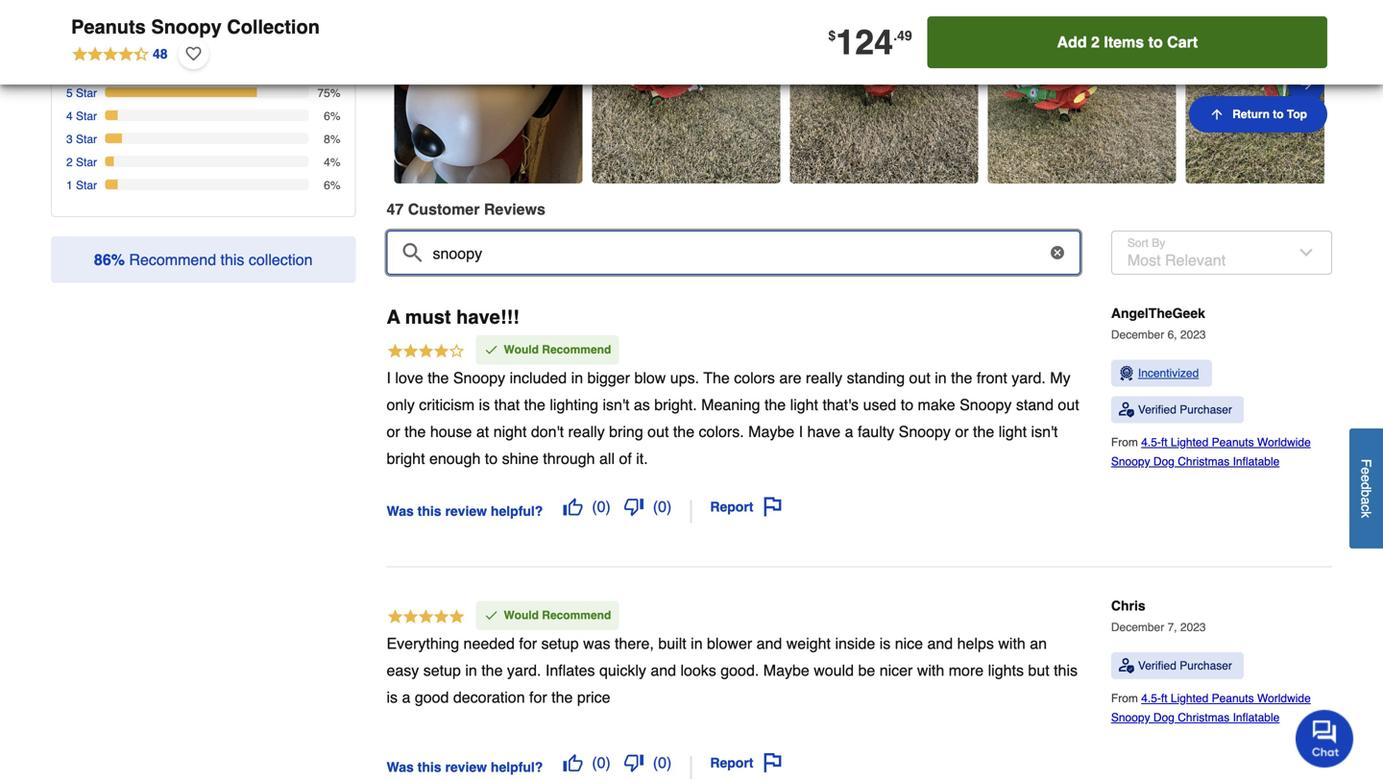 Task type: vqa. For each thing, say whether or not it's contained in the screenshot.
first 4.5-ft Lighted Peanuts Worldwide Snoopy Dog Christmas Inflatable link 4.5-ft lighted peanuts worldwide snoopy dog christmas inflatable
yes



Task type: describe. For each thing, give the bounding box(es) containing it.
star for 3 star
[[76, 133, 97, 146]]

c
[[1359, 504, 1374, 511]]

2 dog from the top
[[1154, 711, 1175, 725]]

0 horizontal spatial setup
[[423, 661, 461, 679]]

2 inside button
[[1091, 33, 1100, 51]]

) for thumb up icon
[[606, 754, 611, 772]]

1 ft from the top
[[1161, 436, 1168, 449]]

2 verified purchaser from the top
[[1138, 659, 1233, 673]]

1 horizontal spatial 47
[[387, 201, 404, 218]]

review for chris
[[445, 759, 487, 775]]

arrow right image
[[1299, 73, 1314, 96]]

recommend for 2nd 'checkmark' icon from the top of the page
[[542, 609, 611, 622]]

in right built
[[691, 635, 703, 652]]

this down bright
[[418, 503, 442, 519]]

yard. inside i love the snoopy included in bigger blow ups. the colors are really standing out in the front yard. my only criticism is that the lighting isn't as bright. meaning the light that's used to make snoopy stand out or the house at night don't really bring out the colors. maybe i have a faulty snoopy or the light isn't bright enough to shine through all of it.
[[1012, 369, 1046, 387]]

a must have!!!
[[387, 306, 519, 328]]

quickly
[[599, 661, 646, 679]]

helps
[[958, 635, 994, 652]]

recommend for second 'checkmark' icon from the bottom of the page
[[542, 343, 611, 357]]

7,
[[1168, 621, 1178, 634]]

2023 for chris
[[1181, 621, 1206, 634]]

1 verified purchaser from the top
[[1138, 403, 1233, 417]]

don't
[[531, 423, 564, 440]]

good
[[415, 688, 449, 706]]

but
[[1028, 661, 1050, 679]]

1 4.5-ft lighted peanuts worldwide snoopy dog christmas inflatable link from the top
[[1112, 436, 1311, 469]]

only
[[387, 396, 415, 414]]

reviews
[[225, 41, 276, 56]]

d
[[1359, 482, 1374, 490]]

48 inside 4.4 out of 5 48 rating s | 47 reviews
[[131, 41, 146, 56]]

in up the 'lighting'
[[571, 369, 583, 387]]

ups.
[[670, 369, 699, 387]]

faulty
[[858, 423, 895, 440]]

would recommend for 2nd 'checkmark' icon from the top of the page
[[504, 609, 611, 622]]

everything
[[387, 635, 459, 652]]

of inside 4.4 out of 5 48 rating s | 47 reviews
[[277, 14, 293, 36]]

f
[[1359, 459, 1374, 467]]

peanuts for first 4.5-ft lighted peanuts worldwide snoopy dog christmas inflatable link from the top
[[1212, 436, 1254, 449]]

4.4
[[213, 14, 240, 36]]

price
[[577, 688, 611, 706]]

1 lighted from the top
[[1171, 436, 1209, 449]]

47 customer review s
[[387, 201, 546, 218]]

december for chris
[[1112, 621, 1165, 634]]

2 4.5-ft lighted peanuts worldwide snoopy dog christmas inflatable from the top
[[1112, 692, 1311, 725]]

1 uploaded image image from the left
[[394, 80, 583, 99]]

2 worldwide from the top
[[1258, 692, 1311, 705]]

incentivised review icon image
[[1119, 366, 1135, 381]]

in up make
[[935, 369, 947, 387]]

must
[[405, 306, 451, 328]]

5 star
[[66, 87, 97, 100]]

Search reviews text field
[[394, 231, 1073, 263]]

cart
[[1168, 33, 1198, 51]]

0 vertical spatial 4.4 stars image
[[98, 11, 205, 39]]

( 0 ) for thumb up image
[[592, 498, 611, 516]]

thumb up image
[[563, 497, 582, 517]]

86 % recommend this collection
[[94, 251, 313, 269]]

chat invite button image
[[1296, 709, 1355, 768]]

2 horizontal spatial and
[[928, 635, 953, 652]]

return to top button
[[1190, 96, 1328, 133]]

0 vertical spatial i
[[387, 369, 391, 387]]

the
[[704, 369, 730, 387]]

1 vertical spatial 5
[[66, 87, 73, 100]]

was
[[583, 635, 611, 652]]

collection
[[227, 16, 320, 38]]

i love the snoopy included in bigger blow ups. the colors are really standing out in the front yard. my only criticism is that the lighting isn't as bright. meaning the light that's used to make snoopy stand out or the house at night don't really bring out the colors. maybe i have a faulty snoopy or the light isn't bright enough to shine through all of it.
[[387, 369, 1080, 467]]

star for 1 star
[[76, 179, 97, 192]]

2 verified from the top
[[1138, 659, 1177, 673]]

out up it.
[[648, 423, 669, 440]]

chris
[[1112, 598, 1146, 614]]

make
[[918, 396, 956, 414]]

2 checkmark image from the top
[[484, 608, 499, 623]]

2 e from the top
[[1359, 475, 1374, 482]]

4 star
[[66, 110, 97, 123]]

( 0 ) for thumb down icon
[[653, 498, 672, 516]]

3
[[66, 133, 73, 146]]

peanuts for second 4.5-ft lighted peanuts worldwide snoopy dog christmas inflatable link from the top
[[1212, 692, 1254, 705]]

return
[[1233, 108, 1270, 121]]

5 stars image
[[387, 608, 465, 627]]

to right used
[[901, 396, 914, 414]]

in down the needed
[[465, 661, 477, 679]]

add 2 items to cart
[[1057, 33, 1198, 51]]

review
[[484, 201, 537, 218]]

all
[[600, 450, 615, 467]]

0 horizontal spatial and
[[651, 661, 676, 679]]

was for chris
[[387, 759, 414, 775]]

was this review helpful? for angelthegeek
[[387, 503, 543, 519]]

b
[[1359, 490, 1374, 497]]

bigger
[[588, 369, 630, 387]]

2 or from the left
[[955, 423, 969, 440]]

inside
[[835, 635, 876, 652]]

bring
[[609, 423, 643, 440]]

0 for thumb down icon
[[658, 498, 667, 516]]

2023 for angelthegeek
[[1181, 328, 1206, 342]]

nicer
[[880, 661, 913, 679]]

flag image for chris
[[763, 753, 783, 773]]

lighting
[[550, 396, 599, 414]]

2 vertical spatial is
[[387, 688, 398, 706]]

2 4.5- from the top
[[1142, 692, 1161, 705]]

built
[[658, 635, 687, 652]]

front
[[977, 369, 1008, 387]]

standing
[[847, 369, 905, 387]]

) for thumb down icon
[[667, 498, 672, 516]]

48 inside button
[[153, 46, 168, 61]]

2 lighted from the top
[[1171, 692, 1209, 705]]

customer
[[408, 201, 480, 218]]

4
[[66, 110, 73, 123]]

$
[[829, 28, 836, 43]]

( for thumb down icon
[[653, 498, 658, 516]]

1 4.5-ft lighted peanuts worldwide snoopy dog christmas inflatable from the top
[[1112, 436, 1311, 469]]

report button for chris
[[704, 747, 789, 779]]

needed
[[464, 635, 515, 652]]

1 worldwide from the top
[[1258, 436, 1311, 449]]

2 verified purchaser icon image from the top
[[1119, 658, 1135, 674]]

75%
[[318, 87, 341, 100]]

thumb down image
[[624, 497, 644, 517]]

be
[[858, 661, 876, 679]]

1 vertical spatial with
[[917, 661, 945, 679]]

my
[[1050, 369, 1071, 387]]

meaning
[[701, 396, 760, 414]]

0 vertical spatial setup
[[541, 635, 579, 652]]

1 vertical spatial for
[[529, 688, 547, 706]]

more
[[949, 661, 984, 679]]

that's
[[823, 396, 859, 414]]

angelthegeek
[[1112, 306, 1206, 321]]

1 vertical spatial s
[[537, 201, 546, 218]]

2 star
[[66, 156, 97, 169]]

a
[[387, 306, 400, 328]]

are
[[780, 369, 802, 387]]

enough
[[429, 450, 481, 467]]

rating
[[150, 41, 189, 56]]

0 vertical spatial peanuts
[[71, 16, 146, 38]]

was this review helpful? for chris
[[387, 759, 543, 775]]

collection
[[249, 251, 313, 269]]

k
[[1359, 511, 1374, 518]]

the down bright.
[[673, 423, 695, 440]]

to down 'at'
[[485, 450, 498, 467]]

3 star
[[66, 133, 97, 146]]

3 uploaded image image from the left
[[790, 80, 979, 99]]

this down good
[[418, 759, 442, 775]]

s inside 4.4 out of 5 48 rating s | 47 reviews
[[189, 41, 195, 56]]

1 horizontal spatial i
[[799, 423, 803, 440]]

return to top
[[1233, 108, 1308, 121]]

1 star
[[66, 179, 97, 192]]

6% for 4 star
[[324, 110, 341, 123]]

to left top at the top
[[1273, 108, 1284, 121]]

would
[[814, 661, 854, 679]]

blow
[[635, 369, 666, 387]]

heart outline image
[[186, 43, 201, 64]]

1 vertical spatial isn't
[[1031, 423, 1058, 440]]

at
[[476, 423, 489, 440]]

the down included
[[524, 396, 546, 414]]

the up the decoration
[[482, 661, 503, 679]]

the down are
[[765, 396, 786, 414]]

easy
[[387, 661, 419, 679]]

) for thumb up image
[[606, 498, 611, 516]]

1 vertical spatial really
[[568, 423, 605, 440]]

f e e d b a c k
[[1359, 459, 1374, 518]]

thumb up image
[[563, 753, 582, 773]]

1 horizontal spatial and
[[757, 635, 782, 652]]

add
[[1057, 33, 1087, 51]]

it.
[[636, 450, 648, 467]]

bright.
[[655, 396, 697, 414]]

0 horizontal spatial isn't
[[603, 396, 630, 414]]

a inside everything needed for setup was there, built in blower and weight inside is nice and helps with an easy setup in the yard. inflates quickly and looks good. maybe would be nicer with more lights but this is a good decoration for the price
[[402, 688, 411, 706]]

helpful? for chris
[[491, 759, 543, 775]]

as
[[634, 396, 650, 414]]

0 for thumb up icon
[[597, 754, 606, 772]]

the up bright
[[405, 423, 426, 440]]



Task type: locate. For each thing, give the bounding box(es) containing it.
4%
[[324, 156, 341, 169]]

this right but on the bottom of the page
[[1054, 661, 1078, 679]]

1 horizontal spatial light
[[999, 423, 1027, 440]]

2 report from the top
[[710, 755, 754, 771]]

1 horizontal spatial or
[[955, 423, 969, 440]]

out inside 4.4 out of 5 48 rating s | 47 reviews
[[245, 14, 272, 36]]

( for thumb down image
[[653, 754, 658, 772]]

verified purchaser icon image
[[1119, 402, 1135, 418], [1119, 658, 1135, 674]]

of
[[277, 14, 293, 36], [619, 450, 632, 467]]

1 vertical spatial would
[[504, 609, 539, 622]]

4.5- down incentivized
[[1142, 436, 1161, 449]]

1 vertical spatial i
[[799, 423, 803, 440]]

48
[[131, 41, 146, 56], [153, 46, 168, 61]]

1 vertical spatial from
[[1112, 692, 1142, 705]]

0 vertical spatial review
[[445, 503, 487, 519]]

)
[[606, 498, 611, 516], [667, 498, 672, 516], [606, 754, 611, 772], [667, 754, 672, 772]]

4 star from the top
[[76, 156, 97, 169]]

2 review from the top
[[445, 759, 487, 775]]

2 was this review helpful? from the top
[[387, 759, 543, 775]]

1 inflatable from the top
[[1233, 455, 1280, 469]]

5 star from the top
[[76, 179, 97, 192]]

and right nice
[[928, 635, 953, 652]]

recommend right %
[[129, 251, 216, 269]]

would for second 'checkmark' icon from the bottom of the page
[[504, 343, 539, 357]]

purchaser down chris december 7, 2023
[[1180, 659, 1233, 673]]

( 0 ) for thumb down image
[[653, 754, 672, 772]]

1 vertical spatial review
[[445, 759, 487, 775]]

maybe inside everything needed for setup was there, built in blower and weight inside is nice and helps with an easy setup in the yard. inflates quickly and looks good. maybe would be nicer with more lights but this is a good decoration for the price
[[764, 661, 810, 679]]

star down 3 star
[[76, 156, 97, 169]]

6% up 8%
[[324, 110, 341, 123]]

is
[[479, 396, 490, 414], [880, 635, 891, 652], [387, 688, 398, 706]]

would recommend for second 'checkmark' icon from the bottom of the page
[[504, 343, 611, 357]]

with right nicer
[[917, 661, 945, 679]]

used
[[863, 396, 897, 414]]

0 vertical spatial lighted
[[1171, 436, 1209, 449]]

(
[[592, 498, 597, 516], [653, 498, 658, 516], [592, 754, 597, 772], [653, 754, 658, 772]]

the left front
[[951, 369, 973, 387]]

( for thumb up image
[[592, 498, 597, 516]]

top
[[1287, 108, 1308, 121]]

1 horizontal spatial isn't
[[1031, 423, 1058, 440]]

1 horizontal spatial really
[[806, 369, 843, 387]]

0 horizontal spatial light
[[790, 396, 819, 414]]

$ 124 . 49
[[829, 22, 912, 62]]

2 inflatable from the top
[[1233, 711, 1280, 725]]

s
[[189, 41, 195, 56], [537, 201, 546, 218]]

review down enough
[[445, 503, 487, 519]]

was
[[387, 503, 414, 519], [387, 759, 414, 775]]

) left thumb down image
[[606, 754, 611, 772]]

would up included
[[504, 343, 539, 357]]

2023 inside chris december 7, 2023
[[1181, 621, 1206, 634]]

1 was from the top
[[387, 503, 414, 519]]

0 vertical spatial report
[[710, 499, 754, 515]]

star right 3
[[76, 133, 97, 146]]

december inside chris december 7, 2023
[[1112, 621, 1165, 634]]

0 horizontal spatial 5
[[66, 87, 73, 100]]

snoopy
[[151, 16, 222, 38], [453, 369, 506, 387], [960, 396, 1012, 414], [899, 423, 951, 440], [1112, 455, 1151, 469], [1112, 711, 1151, 725]]

1 vertical spatial 47
[[387, 201, 404, 218]]

review
[[445, 503, 487, 519], [445, 759, 487, 775]]

0 vertical spatial verified purchaser icon image
[[1119, 402, 1135, 418]]

6,
[[1168, 328, 1178, 342]]

1 verified from the top
[[1138, 403, 1177, 417]]

1 vertical spatial recommend
[[542, 343, 611, 357]]

f e e d b a c k button
[[1350, 428, 1384, 548]]

really up that's
[[806, 369, 843, 387]]

2023 right 6,
[[1181, 328, 1206, 342]]

5 up 4
[[66, 87, 73, 100]]

0 vertical spatial verified
[[1138, 403, 1177, 417]]

0 horizontal spatial of
[[277, 14, 293, 36]]

have
[[808, 423, 841, 440]]

house
[[430, 423, 472, 440]]

worldwide left f e e d b a c k button
[[1258, 436, 1311, 449]]

0 vertical spatial 2023
[[1181, 328, 1206, 342]]

1 vertical spatial christmas
[[1178, 711, 1230, 725]]

maybe down meaning
[[749, 423, 795, 440]]

4.5-ft lighted peanuts worldwide snoopy dog christmas inflatable link down incentivized
[[1112, 436, 1311, 469]]

0 vertical spatial 5
[[298, 14, 309, 36]]

3 star from the top
[[76, 133, 97, 146]]

to
[[1149, 33, 1163, 51], [1273, 108, 1284, 121], [901, 396, 914, 414], [485, 450, 498, 467]]

4.5-ft lighted peanuts worldwide snoopy dog christmas inflatable
[[1112, 436, 1311, 469], [1112, 692, 1311, 725]]

6%
[[324, 110, 341, 123], [324, 179, 341, 192]]

) right thumb down icon
[[667, 498, 672, 516]]

4.4 out of 5 48 rating s | 47 reviews
[[131, 14, 309, 56]]

incentivized
[[1138, 367, 1199, 380]]

1 vertical spatial inflatable
[[1233, 711, 1280, 725]]

an
[[1030, 635, 1047, 652]]

1 horizontal spatial 2
[[1091, 33, 1100, 51]]

1 vertical spatial verified purchaser
[[1138, 659, 1233, 673]]

ft down 7, on the right of page
[[1161, 692, 1168, 705]]

1 vertical spatial 2
[[66, 156, 73, 169]]

0 right thumb up image
[[597, 498, 606, 516]]

peanuts snoopy collection
[[71, 16, 320, 38]]

star right 1
[[76, 179, 97, 192]]

0 vertical spatial isn't
[[603, 396, 630, 414]]

verified purchaser icon image down incentivised review icon on the right top of page
[[1119, 402, 1135, 418]]

maybe down weight
[[764, 661, 810, 679]]

0 vertical spatial recommend
[[129, 251, 216, 269]]

0 horizontal spatial s
[[189, 41, 195, 56]]

1 horizontal spatial setup
[[541, 635, 579, 652]]

for down inflates
[[529, 688, 547, 706]]

1 vertical spatial lighted
[[1171, 692, 1209, 705]]

47 inside 4.4 out of 5 48 rating s | 47 reviews
[[206, 41, 221, 56]]

2 would from the top
[[504, 609, 539, 622]]

2 christmas from the top
[[1178, 711, 1230, 725]]

the up criticism
[[428, 369, 449, 387]]

2 right the add
[[1091, 33, 1100, 51]]

report down colors.
[[710, 499, 754, 515]]

with
[[999, 635, 1026, 652], [917, 661, 945, 679]]

1 vertical spatial was
[[387, 759, 414, 775]]

verified purchaser icon image down chris december 7, 2023
[[1119, 658, 1135, 674]]

1 vertical spatial was this review helpful?
[[387, 759, 543, 775]]

1 was this review helpful? from the top
[[387, 503, 543, 519]]

2 uploaded image image from the left
[[592, 80, 781, 99]]

ft down incentivized
[[1161, 436, 1168, 449]]

1 vertical spatial dog
[[1154, 711, 1175, 725]]

was this review helpful?
[[387, 503, 543, 519], [387, 759, 543, 775]]

0 vertical spatial dog
[[1154, 455, 1175, 469]]

0 vertical spatial of
[[277, 14, 293, 36]]

2 would recommend from the top
[[504, 609, 611, 622]]

2 from from the top
[[1112, 692, 1142, 705]]

recommend up bigger
[[542, 343, 611, 357]]

really down the 'lighting'
[[568, 423, 605, 440]]

colors.
[[699, 423, 744, 440]]

helpful? down shine
[[491, 503, 543, 519]]

report for chris
[[710, 755, 754, 771]]

worldwide up chat invite button image
[[1258, 692, 1311, 705]]

0 right thumb down icon
[[658, 498, 667, 516]]

nice
[[895, 635, 923, 652]]

1 would recommend from the top
[[504, 343, 611, 357]]

1 vertical spatial 2023
[[1181, 621, 1206, 634]]

i
[[387, 369, 391, 387], [799, 423, 803, 440]]

) left thumb down icon
[[606, 498, 611, 516]]

( 0 ) for thumb up icon
[[592, 754, 611, 772]]

yard. up the decoration
[[507, 661, 541, 679]]

the
[[428, 369, 449, 387], [951, 369, 973, 387], [524, 396, 546, 414], [765, 396, 786, 414], [405, 423, 426, 440], [673, 423, 695, 440], [973, 423, 995, 440], [482, 661, 503, 679], [552, 688, 573, 706]]

124
[[836, 22, 894, 62]]

out up make
[[909, 369, 931, 387]]

47 left customer
[[387, 201, 404, 218]]

1 or from the left
[[387, 423, 400, 440]]

0 horizontal spatial 47
[[206, 41, 221, 56]]

0 vertical spatial a
[[845, 423, 854, 440]]

0 vertical spatial ft
[[1161, 436, 1168, 449]]

0 horizontal spatial 2
[[66, 156, 73, 169]]

really
[[806, 369, 843, 387], [568, 423, 605, 440]]

1 report from the top
[[710, 499, 754, 515]]

5 uploaded image image from the left
[[1186, 80, 1374, 99]]

recommend up was
[[542, 609, 611, 622]]

lights
[[988, 661, 1024, 679]]

( 0 ) right thumb up icon
[[592, 754, 611, 772]]

( right thumb up image
[[592, 498, 597, 516]]

1 from from the top
[[1112, 436, 1142, 449]]

star for 4 star
[[76, 110, 97, 123]]

0 vertical spatial purchaser
[[1180, 403, 1233, 417]]

1 vertical spatial worldwide
[[1258, 692, 1311, 705]]

1 star from the top
[[76, 87, 97, 100]]

1 purchaser from the top
[[1180, 403, 1233, 417]]

0 vertical spatial 4.5-ft lighted peanuts worldwide snoopy dog christmas inflatable
[[1112, 436, 1311, 469]]

1 horizontal spatial 5
[[298, 14, 309, 36]]

1 vertical spatial 4.5-
[[1142, 692, 1161, 705]]

and left weight
[[757, 635, 782, 652]]

through
[[543, 450, 595, 467]]

stand
[[1016, 396, 1054, 414]]

1 vertical spatial 6%
[[324, 179, 341, 192]]

is left that
[[479, 396, 490, 414]]

would
[[504, 343, 539, 357], [504, 609, 539, 622]]

2023 inside angelthegeek december 6, 2023
[[1181, 328, 1206, 342]]

4.4 stars image containing 48
[[71, 43, 169, 64]]

0 vertical spatial from
[[1112, 436, 1142, 449]]

1 would from the top
[[504, 343, 539, 357]]

would recommend up was
[[504, 609, 611, 622]]

was for angelthegeek
[[387, 503, 414, 519]]

0 for thumb down image
[[658, 754, 667, 772]]

47 right "|"
[[206, 41, 221, 56]]

isn't
[[603, 396, 630, 414], [1031, 423, 1058, 440]]

0 vertical spatial maybe
[[749, 423, 795, 440]]

2 horizontal spatial is
[[880, 635, 891, 652]]

1 december from the top
[[1112, 328, 1165, 342]]

review for angelthegeek
[[445, 503, 487, 519]]

0 vertical spatial 2
[[1091, 33, 1100, 51]]

was this review helpful? down enough
[[387, 503, 543, 519]]

0 horizontal spatial yard.
[[507, 661, 541, 679]]

setup up inflates
[[541, 635, 579, 652]]

5 inside 4.4 out of 5 48 rating s | 47 reviews
[[298, 14, 309, 36]]

8%
[[324, 133, 341, 146]]

out down my
[[1058, 396, 1080, 414]]

report button for angelthegeek
[[704, 491, 789, 523]]

( 0 ) right thumb down icon
[[653, 498, 672, 516]]

2 flag image from the top
[[763, 753, 783, 773]]

4.5- down chris december 7, 2023
[[1142, 692, 1161, 705]]

is down easy
[[387, 688, 398, 706]]

4.4 stars image
[[98, 11, 205, 39], [71, 43, 169, 64]]

2 vertical spatial a
[[402, 688, 411, 706]]

1 2023 from the top
[[1181, 328, 1206, 342]]

0 vertical spatial for
[[519, 635, 537, 652]]

1 vertical spatial maybe
[[764, 661, 810, 679]]

peanuts
[[71, 16, 146, 38], [1212, 436, 1254, 449], [1212, 692, 1254, 705]]

helpful? for angelthegeek
[[491, 503, 543, 519]]

0 vertical spatial light
[[790, 396, 819, 414]]

dog
[[1154, 455, 1175, 469], [1154, 711, 1175, 725]]

this
[[221, 251, 244, 269], [418, 503, 442, 519], [1054, 661, 1078, 679], [418, 759, 442, 775]]

0 vertical spatial flag image
[[763, 497, 783, 517]]

2 report button from the top
[[704, 747, 789, 779]]

1 christmas from the top
[[1178, 455, 1230, 469]]

that
[[494, 396, 520, 414]]

4.4 stars image up 5 star
[[71, 43, 169, 64]]

1 vertical spatial flag image
[[763, 753, 783, 773]]

star up 4 star
[[76, 87, 97, 100]]

december inside angelthegeek december 6, 2023
[[1112, 328, 1165, 342]]

blower
[[707, 635, 752, 652]]

checkmark image
[[484, 342, 499, 357], [484, 608, 499, 623]]

a inside button
[[1359, 497, 1374, 504]]

a inside i love the snoopy included in bigger blow ups. the colors are really standing out in the front yard. my only criticism is that the lighting isn't as bright. meaning the light that's used to make snoopy stand out or the house at night don't really bring out the colors. maybe i have a faulty snoopy or the light isn't bright enough to shine through all of it.
[[845, 423, 854, 440]]

4 stars image
[[387, 342, 465, 362]]

a right have
[[845, 423, 854, 440]]

1
[[66, 179, 73, 192]]

1 vertical spatial yard.
[[507, 661, 541, 679]]

e
[[1359, 467, 1374, 475], [1359, 475, 1374, 482]]

0 horizontal spatial 48
[[131, 41, 146, 56]]

0 vertical spatial with
[[999, 635, 1026, 652]]

1 vertical spatial light
[[999, 423, 1027, 440]]

shine
[[502, 450, 539, 467]]

2 helpful? from the top
[[491, 759, 543, 775]]

0 vertical spatial christmas
[[1178, 455, 1230, 469]]

1 vertical spatial would recommend
[[504, 609, 611, 622]]

1 flag image from the top
[[763, 497, 783, 517]]

( for thumb up icon
[[592, 754, 597, 772]]

( 0 ) right thumb up image
[[592, 498, 611, 516]]

this inside everything needed for setup was there, built in blower and weight inside is nice and helps with an easy setup in the yard. inflates quickly and looks good. maybe would be nicer with more lights but this is a good decoration for the price
[[1054, 661, 1078, 679]]

4.5-ft lighted peanuts worldwide snoopy dog christmas inflatable down incentivized
[[1112, 436, 1311, 469]]

0 vertical spatial is
[[479, 396, 490, 414]]

0 vertical spatial was this review helpful?
[[387, 503, 543, 519]]

christmas
[[1178, 455, 1230, 469], [1178, 711, 1230, 725]]

2 horizontal spatial a
[[1359, 497, 1374, 504]]

report button
[[704, 491, 789, 523], [704, 747, 789, 779]]

48 left rating
[[131, 41, 146, 56]]

report button down colors.
[[704, 491, 789, 523]]

( right thumb down icon
[[653, 498, 658, 516]]

0 vertical spatial december
[[1112, 328, 1165, 342]]

would for 2nd 'checkmark' icon from the top of the page
[[504, 609, 539, 622]]

lighted down 7, on the right of page
[[1171, 692, 1209, 705]]

2 6% from the top
[[324, 179, 341, 192]]

purchaser down incentivized
[[1180, 403, 1233, 417]]

0 vertical spatial s
[[189, 41, 195, 56]]

1 vertical spatial report button
[[704, 747, 789, 779]]

) right thumb down image
[[667, 754, 672, 772]]

2 2023 from the top
[[1181, 621, 1206, 634]]

1 vertical spatial 4.5-ft lighted peanuts worldwide snoopy dog christmas inflatable link
[[1112, 692, 1311, 725]]

angelthegeek december 6, 2023
[[1112, 306, 1206, 342]]

or down make
[[955, 423, 969, 440]]

weight
[[787, 635, 831, 652]]

e up the d
[[1359, 467, 1374, 475]]

2 star from the top
[[76, 110, 97, 123]]

0 vertical spatial 4.5-
[[1142, 436, 1161, 449]]

isn't left as
[[603, 396, 630, 414]]

1 verified purchaser icon image from the top
[[1119, 402, 1135, 418]]

yard. up stand
[[1012, 369, 1046, 387]]

2 4.5-ft lighted peanuts worldwide snoopy dog christmas inflatable link from the top
[[1112, 692, 1311, 725]]

verified purchaser
[[1138, 403, 1233, 417], [1138, 659, 1233, 673]]

flag image for angelthegeek
[[763, 497, 783, 517]]

a up k
[[1359, 497, 1374, 504]]

1 vertical spatial peanuts
[[1212, 436, 1254, 449]]

isn't down stand
[[1031, 423, 1058, 440]]

star for 2 star
[[76, 156, 97, 169]]

0 for thumb up image
[[597, 498, 606, 516]]

included
[[510, 369, 567, 387]]

criticism
[[419, 396, 475, 414]]

chris december 7, 2023
[[1112, 598, 1206, 634]]

of right "4.4"
[[277, 14, 293, 36]]

yard.
[[1012, 369, 1046, 387], [507, 661, 541, 679]]

everything needed for setup was there, built in blower and weight inside is nice and helps with an easy setup in the yard. inflates quickly and looks good. maybe would be nicer with more lights but this is a good decoration for the price
[[387, 635, 1078, 706]]

1 vertical spatial helpful?
[[491, 759, 543, 775]]

1 helpful? from the top
[[491, 503, 543, 519]]

star
[[76, 87, 97, 100], [76, 110, 97, 123], [76, 133, 97, 146], [76, 156, 97, 169], [76, 179, 97, 192]]

of inside i love the snoopy included in bigger blow ups. the colors are really standing out in the front yard. my only criticism is that the lighting isn't as bright. meaning the light that's used to make snoopy stand out or the house at night don't really bring out the colors. maybe i have a faulty snoopy or the light isn't bright enough to shine through all of it.
[[619, 450, 632, 467]]

0 horizontal spatial is
[[387, 688, 398, 706]]

2 december from the top
[[1112, 621, 1165, 634]]

lighted down incentivized
[[1171, 436, 1209, 449]]

yard. inside everything needed for setup was there, built in blower and weight inside is nice and helps with an easy setup in the yard. inflates quickly and looks good. maybe would be nicer with more lights but this is a good decoration for the price
[[507, 661, 541, 679]]

december down chris
[[1112, 621, 1165, 634]]

4.4 stars image up rating
[[98, 11, 205, 39]]

maybe inside i love the snoopy included in bigger blow ups. the colors are really standing out in the front yard. my only criticism is that the lighting isn't as bright. meaning the light that's used to make snoopy stand out or the house at night don't really bring out the colors. maybe i have a faulty snoopy or the light isn't bright enough to shine through all of it.
[[749, 423, 795, 440]]

1 checkmark image from the top
[[484, 342, 499, 357]]

light down stand
[[999, 423, 1027, 440]]

0 right thumb up icon
[[597, 754, 606, 772]]

with left an
[[999, 635, 1026, 652]]

to left cart
[[1149, 33, 1163, 51]]

this left collection
[[221, 251, 244, 269]]

verified down incentivized
[[1138, 403, 1177, 417]]

1 4.5- from the top
[[1142, 436, 1161, 449]]

1 vertical spatial 4.4 stars image
[[71, 43, 169, 64]]

86
[[94, 251, 111, 269]]

december for angelthegeek
[[1112, 328, 1165, 342]]

items
[[1104, 33, 1144, 51]]

star for 5 star
[[76, 87, 97, 100]]

1 vertical spatial a
[[1359, 497, 1374, 504]]

report for angelthegeek
[[710, 499, 754, 515]]

1 horizontal spatial 48
[[153, 46, 168, 61]]

0 horizontal spatial really
[[568, 423, 605, 440]]

1 vertical spatial of
[[619, 450, 632, 467]]

.
[[894, 28, 897, 43]]

is inside i love the snoopy included in bigger blow ups. the colors are really standing out in the front yard. my only criticism is that the lighting isn't as bright. meaning the light that's used to make snoopy stand out or the house at night don't really bring out the colors. maybe i have a faulty snoopy or the light isn't bright enough to shine through all of it.
[[479, 396, 490, 414]]

flag image
[[763, 497, 783, 517], [763, 753, 783, 773]]

1 horizontal spatial with
[[999, 635, 1026, 652]]

2 ft from the top
[[1161, 692, 1168, 705]]

2023 right 7, on the right of page
[[1181, 621, 1206, 634]]

1 review from the top
[[445, 503, 487, 519]]

review down the decoration
[[445, 759, 487, 775]]

( 0 ) right thumb down image
[[653, 754, 672, 772]]

a left good
[[402, 688, 411, 706]]

) for thumb down image
[[667, 754, 672, 772]]

4 uploaded image image from the left
[[988, 80, 1176, 99]]

bright
[[387, 450, 425, 467]]

48 button
[[71, 38, 169, 69]]

4.5-ft lighted peanuts worldwide snoopy dog christmas inflatable link
[[1112, 436, 1311, 469], [1112, 692, 1311, 725]]

i left love
[[387, 369, 391, 387]]

1 horizontal spatial yard.
[[1012, 369, 1046, 387]]

have!!!
[[456, 306, 519, 328]]

1 dog from the top
[[1154, 455, 1175, 469]]

colors
[[734, 369, 775, 387]]

there,
[[615, 635, 654, 652]]

2 purchaser from the top
[[1180, 659, 1233, 673]]

0 vertical spatial worldwide
[[1258, 436, 1311, 449]]

1 report button from the top
[[704, 491, 789, 523]]

arrow up image
[[1210, 107, 1225, 122]]

1 vertical spatial report
[[710, 755, 754, 771]]

1 vertical spatial ft
[[1161, 692, 1168, 705]]

love
[[395, 369, 423, 387]]

would up the needed
[[504, 609, 539, 622]]

1 6% from the top
[[324, 110, 341, 123]]

1 horizontal spatial is
[[479, 396, 490, 414]]

6% down 4%
[[324, 179, 341, 192]]

a
[[845, 423, 854, 440], [1359, 497, 1374, 504], [402, 688, 411, 706]]

1 vertical spatial is
[[880, 635, 891, 652]]

the down inflates
[[552, 688, 573, 706]]

0 vertical spatial 4.5-ft lighted peanuts worldwide snoopy dog christmas inflatable link
[[1112, 436, 1311, 469]]

thumb down image
[[624, 753, 644, 773]]

2 was from the top
[[387, 759, 414, 775]]

0 horizontal spatial a
[[402, 688, 411, 706]]

6% for 1 star
[[324, 179, 341, 192]]

inflates
[[546, 661, 595, 679]]

night
[[494, 423, 527, 440]]

2 vertical spatial recommend
[[542, 609, 611, 622]]

0 vertical spatial helpful?
[[491, 503, 543, 519]]

49
[[897, 28, 912, 43]]

was this review helpful? down the decoration
[[387, 759, 543, 775]]

verified down 7, on the right of page
[[1138, 659, 1177, 673]]

checkmark image down have!!!
[[484, 342, 499, 357]]

the down front
[[973, 423, 995, 440]]

december down angelthegeek
[[1112, 328, 1165, 342]]

1 vertical spatial purchaser
[[1180, 659, 1233, 673]]

would recommend
[[504, 343, 611, 357], [504, 609, 611, 622]]

add 2 items to cart button
[[928, 16, 1328, 68]]

uploaded image image
[[394, 80, 583, 99], [592, 80, 781, 99], [790, 80, 979, 99], [988, 80, 1176, 99], [1186, 80, 1374, 99]]

1 e from the top
[[1359, 467, 1374, 475]]



